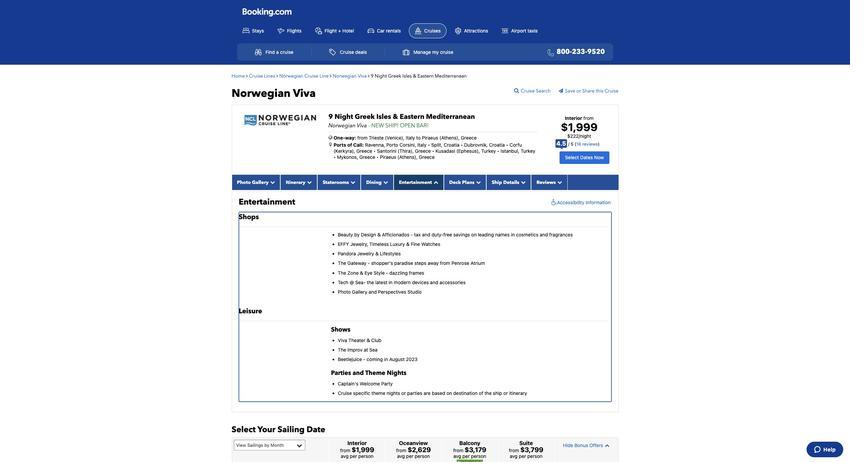 Task type: locate. For each thing, give the bounding box(es) containing it.
1 the from the top
[[338, 261, 346, 267]]

0 horizontal spatial select
[[232, 425, 256, 436]]

cruise search link
[[514, 88, 557, 94]]

1 horizontal spatial the
[[485, 391, 492, 397]]

the left ship
[[485, 391, 492, 397]]

1 horizontal spatial greek
[[388, 73, 401, 79]]

4 per from the left
[[519, 454, 526, 460]]

1 per from the left
[[350, 454, 357, 460]]

2 vertical spatial in
[[384, 357, 388, 363]]

piraeus up "ravenna, porto corsini, italy • split, croatia • dubrovnik, croatia •"
[[422, 135, 438, 141]]

from for balcony from $3,179 avg per person
[[453, 448, 463, 454]]

from down interior
[[340, 448, 350, 454]]

norwegian down cruise lines link
[[232, 86, 291, 101]]

2 angle right image from the left
[[330, 73, 332, 78]]

2 turkey from the left
[[521, 148, 535, 154]]

from up call:
[[357, 135, 368, 141]]

cruise left search
[[521, 88, 535, 94]]

0 vertical spatial isles
[[402, 73, 412, 79]]

accessibility information
[[557, 200, 611, 206]]

away
[[428, 261, 439, 267]]

or right nights
[[401, 391, 406, 397]]

chevron down image inside itinerary dropdown button
[[305, 180, 312, 185]]

information
[[586, 200, 611, 206]]

1 horizontal spatial (athens),
[[440, 135, 460, 141]]

the for the zone & eye style - dazzling frames
[[338, 270, 346, 276]]

lines
[[264, 73, 275, 79]]

mediterranean inside 9 night greek isles & eastern mediterranean norwegian viva - new ship! open bar!
[[426, 112, 475, 121]]

turkey down dubrovnik,
[[481, 148, 496, 154]]

chevron down image inside photo gallery dropdown button
[[269, 180, 275, 185]]

1 horizontal spatial entertainment
[[399, 179, 432, 186]]

turkey down corfu
[[521, 148, 535, 154]]

0 vertical spatial mediterranean
[[435, 73, 467, 79]]

& down timeless
[[375, 251, 379, 257]]

mediterranean for 9 night greek isles & eastern mediterranean norwegian viva - new ship! open bar!
[[426, 112, 475, 121]]

mediterranean down my
[[435, 73, 467, 79]]

3 avg from the left
[[453, 454, 461, 460]]

angle right image for norwegian viva
[[368, 73, 370, 78]]

entertainment down photo gallery dropdown button
[[239, 197, 295, 208]]

0 vertical spatial $1,999
[[561, 121, 598, 134]]

night up one-
[[335, 112, 353, 121]]

1 horizontal spatial chevron down image
[[382, 180, 388, 185]]

0 vertical spatial eastern
[[418, 73, 434, 79]]

cruise inside manage my cruise dropdown button
[[440, 49, 453, 55]]

jewelry,
[[350, 242, 368, 247]]

4 person from the left
[[527, 454, 543, 460]]

beetlejuice
[[338, 357, 362, 363]]

0 vertical spatial piraeus
[[422, 135, 438, 141]]

suite from $3,799 avg per person
[[509, 441, 543, 460]]

1 vertical spatial the
[[485, 391, 492, 397]]

free
[[443, 232, 452, 238]]

flights
[[287, 28, 302, 33]]

0 horizontal spatial on
[[447, 391, 452, 397]]

chevron down image left itinerary
[[269, 180, 275, 185]]

avg for $1,999
[[341, 454, 349, 460]]

0 vertical spatial on
[[471, 232, 477, 238]]

1 vertical spatial on
[[447, 391, 452, 397]]

0 vertical spatial in
[[511, 232, 515, 238]]

hide
[[563, 443, 573, 449]]

1 horizontal spatial on
[[471, 232, 477, 238]]

piraeus down santorini
[[380, 154, 396, 160]]

1 horizontal spatial of
[[479, 391, 483, 397]]

eastern
[[418, 73, 434, 79], [400, 112, 424, 121]]

0 horizontal spatial gallery
[[252, 179, 269, 186]]

captain's welcome party
[[338, 381, 393, 387]]

eastern inside 9 night greek isles & eastern mediterranean norwegian viva - new ship! open bar!
[[400, 112, 424, 121]]

per inside suite from $3,799 avg per person
[[519, 454, 526, 460]]

2 per from the left
[[406, 454, 413, 460]]

select up view
[[232, 425, 256, 436]]

norwegian right angle right icon
[[279, 73, 303, 79]]

1 vertical spatial mediterranean
[[426, 112, 475, 121]]

on
[[471, 232, 477, 238], [447, 391, 452, 397]]

0 horizontal spatial cruise
[[280, 49, 293, 55]]

coming
[[367, 357, 383, 363]]

eastern down manage my cruise dropdown button
[[418, 73, 434, 79]]

0 vertical spatial 9
[[371, 73, 374, 79]]

1 chevron down image from the left
[[269, 180, 275, 185]]

1 vertical spatial (athens),
[[398, 154, 418, 160]]

beauty by design & afficionados - tax and duty-free savings on leading names in cosmetics and fragrances
[[338, 232, 573, 238]]

$3,179
[[465, 447, 486, 455]]

viva inside 9 night greek isles & eastern mediterranean norwegian viva - new ship! open bar!
[[357, 122, 367, 129]]

per down interior
[[350, 454, 357, 460]]

3 chevron down image from the left
[[519, 180, 526, 185]]

0 horizontal spatial croatia
[[444, 142, 459, 148]]

croatia up kusadasi
[[444, 142, 459, 148]]

norwegian inside 9 night greek isles & eastern mediterranean norwegian viva - new ship! open bar!
[[329, 122, 356, 129]]

italy
[[406, 135, 415, 141], [417, 142, 427, 148]]

oceanview
[[399, 441, 428, 447]]

1 vertical spatial gallery
[[352, 290, 367, 295]]

from left $3,799
[[509, 448, 519, 454]]

1 chevron down image from the left
[[305, 180, 312, 185]]

croatia up istanbul,
[[489, 142, 505, 148]]

chevron down image inside staterooms dropdown button
[[349, 180, 355, 185]]

based
[[432, 391, 445, 397]]

from for interior from $1,999 avg per person
[[340, 448, 350, 454]]

2 horizontal spatial in
[[511, 232, 515, 238]]

$1,999 for interior from $1,999 avg per person
[[352, 447, 374, 455]]

chevron down image
[[269, 180, 275, 185], [349, 180, 355, 185], [519, 180, 526, 185], [556, 180, 562, 185]]

0 horizontal spatial (athens),
[[398, 154, 418, 160]]

of down way: on the top left
[[347, 142, 352, 148]]

0 horizontal spatial entertainment
[[239, 197, 295, 208]]

from inside 'interior from $1,999 $222 / night'
[[584, 115, 594, 121]]

3 per from the left
[[463, 454, 470, 460]]

cruise left 'deals'
[[340, 49, 354, 55]]

person inside interior from $1,999 avg per person
[[358, 454, 374, 460]]

3 person from the left
[[471, 454, 486, 460]]

mediterranean up bar!
[[426, 112, 475, 121]]

stays link
[[237, 24, 269, 38]]

greek
[[388, 73, 401, 79], [355, 112, 375, 121]]

norwegian cruise line link
[[279, 73, 329, 79]]

0 vertical spatial select
[[565, 155, 579, 161]]

0 horizontal spatial greek
[[355, 112, 375, 121]]

1 horizontal spatial norwegian viva
[[333, 73, 367, 79]]

person down suite
[[527, 454, 543, 460]]

2 vertical spatial the
[[338, 347, 346, 353]]

1 vertical spatial isles
[[376, 112, 391, 121]]

0 horizontal spatial isles
[[376, 112, 391, 121]]

offers
[[590, 443, 603, 449]]

3 the from the top
[[338, 347, 346, 353]]

from right interior
[[584, 115, 594, 121]]

avg left $3,799
[[510, 454, 518, 460]]

chevron down image left reviews
[[519, 180, 526, 185]]

chevron down image down santorini
[[382, 180, 388, 185]]

fragrances
[[549, 232, 573, 238]]

from right away
[[440, 261, 450, 267]]

1 vertical spatial greek
[[355, 112, 375, 121]]

turkey
[[481, 148, 496, 154], [521, 148, 535, 154]]

gateway
[[348, 261, 366, 267]]

new
[[371, 122, 384, 129]]

cruise deals link
[[322, 45, 374, 59]]

person down interior
[[358, 454, 374, 460]]

flights link
[[272, 24, 307, 38]]

1 cruise from the left
[[280, 49, 293, 55]]

chevron down image inside ship details dropdown button
[[519, 180, 526, 185]]

flight + hotel
[[325, 28, 354, 33]]

1 vertical spatial the
[[338, 270, 346, 276]]

3 angle right image from the left
[[368, 73, 370, 78]]

and right the devices
[[430, 280, 438, 286]]

isles down travel menu navigation
[[402, 73, 412, 79]]

select for select          dates now
[[565, 155, 579, 161]]

chevron down image left staterooms
[[305, 180, 312, 185]]

0 vertical spatial (athens),
[[440, 135, 460, 141]]

in right names
[[511, 232, 515, 238]]

avg for $3,799
[[510, 454, 518, 460]]

• down santorini
[[377, 154, 379, 160]]

norwegian cruise line image
[[244, 114, 317, 126]]

chevron down image left dining at the left of the page
[[349, 180, 355, 185]]

sea
[[369, 347, 378, 353]]

/ left 5
[[568, 142, 570, 147]]

per inside interior from $1,999 avg per person
[[350, 454, 357, 460]]

night
[[375, 73, 387, 79], [335, 112, 353, 121]]

chevron down image inside dining dropdown button
[[382, 180, 388, 185]]

by left month
[[264, 443, 269, 449]]

cruise inside 'link'
[[340, 49, 354, 55]]

on left leading
[[471, 232, 477, 238]]

avg inside suite from $3,799 avg per person
[[510, 454, 518, 460]]

chevron down image
[[305, 180, 312, 185], [382, 180, 388, 185], [475, 180, 481, 185]]

avg inside interior from $1,999 avg per person
[[341, 454, 349, 460]]

gallery
[[252, 179, 269, 186], [352, 290, 367, 295]]

chevron down image up wheelchair image
[[556, 180, 562, 185]]

car
[[377, 28, 385, 33]]

0 horizontal spatial /
[[568, 142, 570, 147]]

0 vertical spatial norwegian viva
[[333, 73, 367, 79]]

chevron down image for photo gallery
[[269, 180, 275, 185]]

from for suite from $3,799 avg per person
[[509, 448, 519, 454]]

9 right norwegian viva link
[[371, 73, 374, 79]]

- right the style
[[386, 270, 388, 276]]

cruise for cruise search
[[521, 88, 535, 94]]

search
[[536, 88, 551, 94]]

1 horizontal spatial gallery
[[352, 290, 367, 295]]

per down suite
[[519, 454, 526, 460]]

0 horizontal spatial angle right image
[[246, 73, 248, 78]]

1 horizontal spatial by
[[354, 232, 360, 238]]

1 vertical spatial of
[[479, 391, 483, 397]]

per up recommended image
[[463, 454, 470, 460]]

1 horizontal spatial italy
[[417, 142, 427, 148]]

1 vertical spatial /
[[568, 142, 570, 147]]

0 horizontal spatial chevron down image
[[305, 180, 312, 185]]

the down pandora
[[338, 261, 346, 267]]

chevron down image for dining
[[382, 180, 388, 185]]

• left split,
[[428, 142, 430, 148]]

- inside 9 night greek isles & eastern mediterranean norwegian viva - new ship! open bar!
[[368, 122, 370, 129]]

shops
[[239, 213, 259, 222]]

1 horizontal spatial night
[[375, 73, 387, 79]]

0 vertical spatial night
[[375, 73, 387, 79]]

greek for 9 night greek isles & eastern mediterranean
[[388, 73, 401, 79]]

0 vertical spatial greek
[[388, 73, 401, 79]]

0 horizontal spatial of
[[347, 142, 352, 148]]

1 vertical spatial by
[[264, 443, 269, 449]]

avg inside balcony from $3,179 avg per person
[[453, 454, 461, 460]]

the gateway - shopper's paradise steps away from penrose atrium
[[338, 261, 485, 267]]

find
[[266, 49, 275, 55]]

/ inside 4.5 / 5 ( 16 reviews )
[[568, 142, 570, 147]]

shows
[[331, 326, 351, 335]]

2 horizontal spatial angle right image
[[368, 73, 370, 78]]

pandora jewelry & lifestyles
[[338, 251, 401, 257]]

2 avg from the left
[[397, 454, 405, 460]]

1 horizontal spatial select
[[565, 155, 579, 161]]

1 horizontal spatial piraeus
[[422, 135, 438, 141]]

viva left new
[[357, 122, 367, 129]]

split,
[[431, 142, 442, 148]]

paper plane image
[[559, 88, 565, 93]]

1 horizontal spatial $1,999
[[561, 121, 598, 134]]

1 person from the left
[[358, 454, 374, 460]]

0 horizontal spatial photo
[[237, 179, 251, 186]]

cruise
[[280, 49, 293, 55], [440, 49, 453, 55]]

frames
[[409, 270, 424, 276]]

)
[[598, 142, 600, 147]]

at
[[364, 347, 368, 353]]

person inside suite from $3,799 avg per person
[[527, 454, 543, 460]]

and right cosmetics
[[540, 232, 548, 238]]

& up timeless
[[377, 232, 381, 238]]

attractions link
[[449, 24, 494, 38]]

on right based
[[447, 391, 452, 397]]

0 vertical spatial of
[[347, 142, 352, 148]]

night inside 9 night greek isles & eastern mediterranean norwegian viva - new ship! open bar!
[[335, 112, 353, 121]]

norwegian viva down cruise deals 'link' on the left of the page
[[333, 73, 367, 79]]

by up the jewelry,
[[354, 232, 360, 238]]

chevron down image inside deck plans dropdown button
[[475, 180, 481, 185]]

itinerary
[[509, 391, 527, 397]]

2 person from the left
[[415, 454, 430, 460]]

specific
[[353, 391, 370, 397]]

cruise inside find a cruise link
[[280, 49, 293, 55]]

avg up recommended image
[[453, 454, 461, 460]]

16 reviews link
[[576, 142, 598, 147]]

1 vertical spatial entertainment
[[239, 197, 295, 208]]

/ inside 'interior from $1,999 $222 / night'
[[579, 133, 580, 139]]

0 horizontal spatial piraeus
[[380, 154, 396, 160]]

0 horizontal spatial the
[[367, 280, 374, 286]]

greece down corfu (kerkyra), greece
[[419, 154, 435, 160]]

1 horizontal spatial angle right image
[[330, 73, 332, 78]]

/ up 4.5 / 5 ( 16 reviews )
[[579, 133, 580, 139]]

9 inside 9 night greek isles & eastern mediterranean norwegian viva - new ship! open bar!
[[329, 112, 333, 121]]

4 avg from the left
[[510, 454, 518, 460]]

manage my cruise
[[414, 49, 453, 55]]

per inside balcony from $3,179 avg per person
[[463, 454, 470, 460]]

from inside suite from $3,799 avg per person
[[509, 448, 519, 454]]

mediterranean for 9 night greek isles & eastern mediterranean
[[435, 73, 467, 79]]

2 the from the top
[[338, 270, 346, 276]]

2 chevron down image from the left
[[382, 180, 388, 185]]

interior
[[565, 115, 582, 121]]

1 vertical spatial italy
[[417, 142, 427, 148]]

photo for photo gallery
[[237, 179, 251, 186]]

0 vertical spatial the
[[338, 261, 346, 267]]

taxis
[[528, 28, 538, 33]]

1 vertical spatial 9
[[329, 112, 333, 121]]

(athens), up kusadasi
[[440, 135, 460, 141]]

/
[[579, 133, 580, 139], [568, 142, 570, 147]]

from for interior from $1,999 $222 / night
[[584, 115, 594, 121]]

0 horizontal spatial $1,999
[[352, 447, 374, 455]]

1 vertical spatial select
[[232, 425, 256, 436]]

italy up corsini,
[[406, 135, 415, 141]]

select          dates now link
[[560, 152, 609, 164]]

booking.com home image
[[242, 8, 291, 17]]

from inside interior from $1,999 avg per person
[[340, 448, 350, 454]]

select your sailing date
[[232, 425, 325, 436]]

&
[[413, 73, 416, 79], [393, 112, 398, 121], [377, 232, 381, 238], [406, 242, 410, 247], [375, 251, 379, 257], [360, 270, 363, 276], [367, 338, 370, 344]]

leisure
[[239, 307, 262, 316]]

0 vertical spatial /
[[579, 133, 580, 139]]

select down 5
[[565, 155, 579, 161]]

9 up globe image
[[329, 112, 333, 121]]

norwegian viva down lines
[[232, 86, 316, 101]]

viva down norwegian cruise line link
[[293, 86, 316, 101]]

avg
[[341, 454, 349, 460], [397, 454, 405, 460], [453, 454, 461, 460], [510, 454, 518, 460]]

staterooms
[[323, 179, 349, 186]]

of right 'destination'
[[479, 391, 483, 397]]

cruise for cruise lines
[[249, 73, 263, 79]]

select for select your sailing date
[[232, 425, 256, 436]]

3 chevron down image from the left
[[475, 180, 481, 185]]

2 horizontal spatial chevron down image
[[475, 180, 481, 185]]

0 horizontal spatial italy
[[406, 135, 415, 141]]

1 horizontal spatial 9
[[371, 73, 374, 79]]

manage my cruise button
[[395, 45, 461, 59]]

1 vertical spatial eastern
[[400, 112, 424, 121]]

0 vertical spatial entertainment
[[399, 179, 432, 186]]

•
[[428, 142, 430, 148], [461, 142, 463, 148], [506, 142, 508, 148], [374, 148, 376, 154], [432, 148, 434, 154], [497, 148, 499, 154], [334, 154, 336, 160], [377, 154, 379, 160]]

1 horizontal spatial /
[[579, 133, 580, 139]]

greece down 'to'
[[415, 148, 431, 154]]

avg inside "oceanview from $2,629 avg per person"
[[397, 454, 405, 460]]

9
[[371, 73, 374, 79], [329, 112, 333, 121]]

angle right image down cruise deals 'link' on the left of the page
[[368, 73, 370, 78]]

ravenna, porto corsini, italy • split, croatia • dubrovnik, croatia •
[[365, 142, 508, 148]]

gallery inside photo gallery dropdown button
[[252, 179, 269, 186]]

eastern up open
[[400, 112, 424, 121]]

cruise for cruise deals
[[340, 49, 354, 55]]

and down "latest"
[[369, 290, 377, 295]]

from inside "oceanview from $2,629 avg per person"
[[396, 448, 406, 454]]

croatia
[[444, 142, 459, 148], [489, 142, 505, 148]]

per inside "oceanview from $2,629 avg per person"
[[406, 454, 413, 460]]

line
[[320, 73, 329, 79]]

1 angle right image from the left
[[246, 73, 248, 78]]

chevron down image inside reviews dropdown button
[[556, 180, 562, 185]]

1 vertical spatial piraeus
[[380, 154, 396, 160]]

1 vertical spatial $1,999
[[352, 447, 374, 455]]

avg for $3,179
[[453, 454, 461, 460]]

person inside "oceanview from $2,629 avg per person"
[[415, 454, 430, 460]]

0 vertical spatial gallery
[[252, 179, 269, 186]]

and right tax
[[422, 232, 430, 238]]

(venice),
[[385, 135, 405, 141]]

night right norwegian viva link
[[375, 73, 387, 79]]

devices
[[412, 280, 429, 286]]

this
[[596, 88, 603, 94]]

from inside balcony from $3,179 avg per person
[[453, 448, 463, 454]]

per down oceanview
[[406, 454, 413, 460]]

0 horizontal spatial turkey
[[481, 148, 496, 154]]

photo inside photo gallery dropdown button
[[237, 179, 251, 186]]

(kerkyra),
[[334, 148, 355, 154]]

perspectives
[[378, 290, 406, 295]]

$1,999 inside interior from $1,999 avg per person
[[352, 447, 374, 455]]

share
[[582, 88, 595, 94]]

1 horizontal spatial croatia
[[489, 142, 505, 148]]

avg down interior
[[341, 454, 349, 460]]

0 horizontal spatial 9
[[329, 112, 333, 121]]

2 cruise from the left
[[440, 49, 453, 55]]

-
[[368, 122, 370, 129], [411, 232, 413, 238], [368, 261, 370, 267], [386, 270, 388, 276], [363, 357, 365, 363]]

4 chevron down image from the left
[[556, 180, 562, 185]]

& up ship!
[[393, 112, 398, 121]]

ports
[[334, 142, 346, 148]]

jewelry
[[357, 251, 374, 257]]

0 horizontal spatial or
[[401, 391, 406, 397]]

person inside balcony from $3,179 avg per person
[[471, 454, 486, 460]]

1 avg from the left
[[341, 454, 349, 460]]

1 horizontal spatial photo
[[338, 290, 351, 295]]

- up eye
[[368, 261, 370, 267]]

angle right image
[[246, 73, 248, 78], [330, 73, 332, 78], [368, 73, 370, 78]]

italy down 'to'
[[417, 142, 427, 148]]

interior from $1,999 $222 / night
[[561, 115, 598, 139]]

cruise down "captain's"
[[338, 391, 352, 397]]

from down balcony
[[453, 448, 463, 454]]

1 vertical spatial night
[[335, 112, 353, 121]]

ravenna,
[[365, 142, 385, 148]]

4.5
[[557, 140, 566, 147]]

0 vertical spatial italy
[[406, 135, 415, 141]]

or right save
[[577, 88, 581, 94]]

istanbul,
[[501, 148, 519, 154]]

entertainment inside entertainment dropdown button
[[399, 179, 432, 186]]

1 vertical spatial photo
[[338, 290, 351, 295]]

0 horizontal spatial in
[[384, 357, 388, 363]]

the down eye
[[367, 280, 374, 286]]

person down oceanview
[[415, 454, 430, 460]]

2 chevron down image from the left
[[349, 180, 355, 185]]

leading
[[478, 232, 494, 238]]

1 horizontal spatial isles
[[402, 73, 412, 79]]

night for 9 night greek isles & eastern mediterranean
[[375, 73, 387, 79]]

greek inside 9 night greek isles & eastern mediterranean norwegian viva - new ship! open bar!
[[355, 112, 375, 121]]

1 horizontal spatial cruise
[[440, 49, 453, 55]]

viva theater & club
[[338, 338, 381, 344]]

1 vertical spatial in
[[389, 280, 393, 286]]

avg down oceanview
[[397, 454, 405, 460]]

fine
[[411, 242, 420, 247]]

angle right image right home link
[[246, 73, 248, 78]]

1 horizontal spatial turkey
[[521, 148, 535, 154]]

0 horizontal spatial night
[[335, 112, 353, 121]]

cruise right my
[[440, 49, 453, 55]]

0 vertical spatial photo
[[237, 179, 251, 186]]

per
[[350, 454, 357, 460], [406, 454, 413, 460], [463, 454, 470, 460], [519, 454, 526, 460]]

2 horizontal spatial or
[[577, 88, 581, 94]]

cruise for cruise specific theme nights or parties are based on destination of the ship or itinerary
[[338, 391, 352, 397]]

1 vertical spatial norwegian viva
[[232, 86, 316, 101]]

isles inside 9 night greek isles & eastern mediterranean norwegian viva - new ship! open bar!
[[376, 112, 391, 121]]

9 for 9 night greek isles & eastern mediterranean norwegian viva - new ship! open bar!
[[329, 112, 333, 121]]

night
[[580, 133, 591, 139]]



Task type: describe. For each thing, give the bounding box(es) containing it.
effy
[[338, 242, 349, 247]]

itinerary
[[286, 179, 305, 186]]

greece down ravenna,
[[359, 154, 375, 160]]

search image
[[514, 88, 521, 93]]

beetlejuice - coming in august 2023
[[338, 357, 417, 363]]

deck plans button
[[444, 175, 486, 190]]

angle right image
[[276, 73, 278, 78]]

per for $1,999
[[350, 454, 357, 460]]

@
[[350, 280, 354, 286]]

9 for 9 night greek isles & eastern mediterranean
[[371, 73, 374, 79]]

chevron down image for ship details
[[519, 180, 526, 185]]

(thira),
[[398, 148, 414, 154]]

mykonos,
[[337, 154, 358, 160]]

1 turkey from the left
[[481, 148, 496, 154]]

0 horizontal spatial norwegian viva
[[232, 86, 316, 101]]

4.5 / 5 ( 16 reviews )
[[557, 140, 600, 147]]

ship
[[493, 391, 502, 397]]

per for $2,629
[[406, 454, 413, 460]]

& inside 9 night greek isles & eastern mediterranean norwegian viva - new ship! open bar!
[[393, 112, 398, 121]]

destination
[[453, 391, 478, 397]]

from for oceanview from $2,629 avg per person
[[396, 448, 406, 454]]

theme
[[372, 391, 385, 397]]

person for $3,799
[[527, 454, 543, 460]]

design
[[361, 232, 376, 238]]

• down ravenna,
[[374, 148, 376, 154]]

the for the gateway - shopper's paradise steps away from penrose atrium
[[338, 261, 346, 267]]

accessibility information link
[[550, 199, 611, 206]]

beauty
[[338, 232, 353, 238]]

0 vertical spatial the
[[367, 280, 374, 286]]

penrose
[[452, 261, 469, 267]]

photo gallery button
[[232, 175, 280, 190]]

wheelchair image
[[550, 199, 557, 206]]

- down at at the bottom of the page
[[363, 357, 365, 363]]

$222
[[567, 133, 579, 139]]

chevron down image for itinerary
[[305, 180, 312, 185]]

cruises link
[[409, 23, 447, 38]]

1 horizontal spatial in
[[389, 280, 393, 286]]

lifestyles
[[380, 251, 401, 257]]

corsini,
[[400, 142, 416, 148]]

photo for photo gallery and perspectives studio
[[338, 290, 351, 295]]

• down "ravenna, porto corsini, italy • split, croatia • dubrovnik, croatia •"
[[432, 148, 434, 154]]

find a cruise link
[[247, 45, 301, 59]]

(
[[575, 142, 576, 147]]

call:
[[353, 142, 364, 148]]

one-
[[334, 135, 345, 141]]

800-
[[557, 47, 572, 56]]

tech
[[338, 280, 348, 286]]

bonus
[[575, 443, 588, 449]]

santorini (thira), greece • kusadasi (ephesus), turkey • istanbul, turkey • mykonos, greece • piraeus (athens), greece
[[334, 148, 535, 160]]

cruise deals
[[340, 49, 367, 55]]

(athens), inside santorini (thira), greece • kusadasi (ephesus), turkey • istanbul, turkey • mykonos, greece • piraeus (athens), greece
[[398, 154, 418, 160]]

gallery for photo gallery and perspectives studio
[[352, 290, 367, 295]]

1 horizontal spatial or
[[503, 391, 508, 397]]

cruise for find a cruise
[[280, 49, 293, 55]]

suite
[[519, 441, 533, 447]]

piraeus inside santorini (thira), greece • kusadasi (ephesus), turkey • istanbul, turkey • mykonos, greece • piraeus (athens), greece
[[380, 154, 396, 160]]

entertainment button
[[394, 175, 444, 190]]

9 night greek isles & eastern mediterranean norwegian viva - new ship! open bar!
[[329, 112, 475, 129]]

cruise for manage my cruise
[[440, 49, 453, 55]]

& left eye
[[360, 270, 363, 276]]

chevron up image
[[432, 180, 438, 185]]

save or share this cruise link
[[559, 88, 619, 94]]

cruise left line at the top left
[[304, 73, 318, 79]]

parties
[[407, 391, 422, 397]]

names
[[495, 232, 510, 238]]

isles for 9 night greek isles & eastern mediterranean
[[402, 73, 412, 79]]

august
[[389, 357, 405, 363]]

& left the fine
[[406, 242, 410, 247]]

the for the improv at sea
[[338, 347, 346, 353]]

oceanview from $2,629 avg per person
[[396, 441, 431, 460]]

are
[[424, 391, 431, 397]]

avg for $2,629
[[397, 454, 405, 460]]

and up captain's welcome party at the left
[[353, 370, 364, 378]]

& left club
[[367, 338, 370, 344]]

person for $2,629
[[415, 454, 430, 460]]

plans
[[462, 179, 475, 186]]

chevron down image for reviews
[[556, 180, 562, 185]]

home link
[[232, 73, 245, 79]]

my
[[432, 49, 439, 55]]

person for $1,999
[[358, 454, 374, 460]]

latest
[[375, 280, 387, 286]]

0 horizontal spatial by
[[264, 443, 269, 449]]

recommended image
[[457, 461, 483, 463]]

dining
[[366, 179, 382, 186]]

welcome
[[360, 381, 380, 387]]

dining button
[[361, 175, 394, 190]]

cruise lines link
[[249, 73, 275, 79]]

5
[[571, 142, 574, 147]]

per for $3,799
[[519, 454, 526, 460]]

travel menu navigation
[[237, 43, 613, 61]]

itinerary button
[[280, 175, 317, 190]]

chevron down image for staterooms
[[349, 180, 355, 185]]

photo gallery and perspectives studio
[[338, 290, 422, 295]]

deals
[[355, 49, 367, 55]]

deck plans
[[449, 179, 475, 186]]

angle right image for home
[[246, 73, 248, 78]]

rentals
[[386, 28, 401, 33]]

luxury
[[390, 242, 405, 247]]

gallery for photo gallery
[[252, 179, 269, 186]]

1 croatia from the left
[[444, 142, 459, 148]]

to
[[416, 135, 421, 141]]

greek for 9 night greek isles & eastern mediterranean norwegian viva - new ship! open bar!
[[355, 112, 375, 121]]

800-233-9520
[[557, 47, 605, 56]]

map marker image
[[329, 142, 332, 147]]

& down manage
[[413, 73, 416, 79]]

angle right image for norwegian cruise line
[[330, 73, 332, 78]]

eastern for 9 night greek isles & eastern mediterranean norwegian viva - new ship! open bar!
[[400, 112, 424, 121]]

norwegian cruise line
[[279, 73, 329, 79]]

eastern for 9 night greek isles & eastern mediterranean
[[418, 73, 434, 79]]

cruise right this
[[605, 88, 619, 94]]

the zone & eye style - dazzling frames
[[338, 270, 424, 276]]

flight
[[325, 28, 337, 33]]

person for $3,179
[[471, 454, 486, 460]]

shopper's
[[371, 261, 393, 267]]

one-way: from trieste (venice), italy to piraeus (athens), greece
[[334, 135, 477, 141]]

flight + hotel link
[[310, 24, 359, 38]]

greece inside corfu (kerkyra), greece
[[356, 148, 372, 154]]

nights
[[387, 391, 400, 397]]

night for 9 night greek isles & eastern mediterranean norwegian viva - new ship! open bar!
[[335, 112, 353, 121]]

norwegian viva main content
[[228, 68, 622, 463]]

deck
[[449, 179, 461, 186]]

- left tax
[[411, 232, 413, 238]]

chevron down image for deck plans
[[475, 180, 481, 185]]

globe image
[[329, 135, 333, 140]]

airport
[[511, 28, 526, 33]]

viva down 'deals'
[[358, 73, 367, 79]]

reviews
[[537, 179, 556, 186]]

• down (kerkyra),
[[334, 154, 336, 160]]

pandora
[[338, 251, 356, 257]]

isles for 9 night greek isles & eastern mediterranean norwegian viva - new ship! open bar!
[[376, 112, 391, 121]]

chevron up image
[[603, 444, 610, 449]]

studio
[[408, 290, 422, 295]]

• left istanbul,
[[497, 148, 499, 154]]

accessibility
[[557, 200, 584, 206]]

2 croatia from the left
[[489, 142, 505, 148]]

save
[[565, 88, 575, 94]]

viva down the shows
[[338, 338, 347, 344]]

party
[[381, 381, 393, 387]]

zone
[[348, 270, 359, 276]]

norwegian right line at the top left
[[333, 73, 357, 79]]

+
[[338, 28, 341, 33]]

233-
[[572, 47, 587, 56]]

ship details
[[492, 179, 519, 186]]

$1,999 for interior from $1,999 $222 / night
[[561, 121, 598, 134]]

airport taxis
[[511, 28, 538, 33]]

0 vertical spatial by
[[354, 232, 360, 238]]

• up istanbul,
[[506, 142, 508, 148]]

attractions
[[464, 28, 488, 33]]

per for $3,179
[[463, 454, 470, 460]]

duty-
[[432, 232, 443, 238]]

view sailings by month link
[[234, 440, 305, 451]]

corfu (kerkyra), greece
[[334, 142, 522, 154]]

trieste
[[369, 135, 384, 141]]

greece up dubrovnik,
[[461, 135, 477, 141]]

• up (ephesus),
[[461, 142, 463, 148]]

sailings
[[247, 443, 263, 449]]



Task type: vqa. For each thing, say whether or not it's contained in the screenshot.
Credit
no



